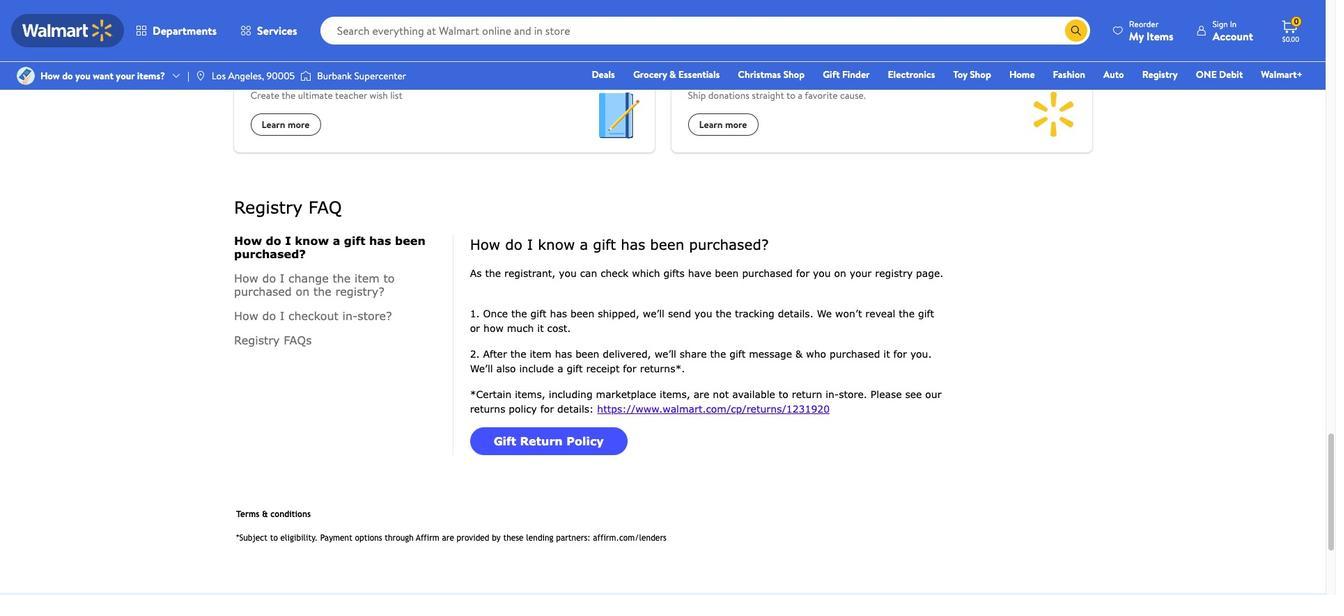 Task type: describe. For each thing, give the bounding box(es) containing it.
burbank
[[317, 69, 352, 83]]

toy shop
[[953, 68, 991, 82]]

shop for toy shop
[[970, 68, 991, 82]]

0 $0.00
[[1282, 15, 1299, 44]]

more for your
[[288, 118, 310, 132]]

christmas
[[738, 68, 781, 82]]

shop for christmas shop
[[783, 68, 805, 82]]

donations
[[708, 89, 750, 103]]

one debit
[[1196, 68, 1243, 82]]

straight
[[752, 89, 784, 103]]

change
[[802, 62, 842, 79]]

there's a gift for it. a registry full of ideas for any occasion. learn more. image
[[1015, 0, 1092, 25]]

auto
[[1104, 68, 1124, 82]]

success
[[392, 62, 433, 79]]

learn more for your
[[262, 118, 310, 132]]

90005
[[266, 69, 295, 83]]

how do you want your items?
[[40, 69, 165, 83]]

create
[[250, 89, 279, 103]]

learn for set
[[262, 118, 285, 132]]

departments button
[[124, 14, 229, 47]]

angeles,
[[228, 69, 264, 83]]

want
[[93, 69, 114, 83]]

learn more for good
[[699, 118, 747, 132]]

services
[[257, 23, 297, 38]]

wish
[[370, 89, 388, 103]]

0 horizontal spatial &
[[670, 68, 676, 82]]

grocery
[[633, 68, 667, 82]]

ship donations straight to a favorite cause.
[[688, 89, 866, 103]]

essentials
[[678, 68, 720, 82]]

cheers to the happy couple. build your registry with items you'll love. learn more. image
[[578, 0, 655, 25]]

finder
[[842, 68, 870, 82]]

deals link
[[586, 67, 621, 82]]

search icon image
[[1071, 25, 1082, 36]]

burbank supercenter
[[317, 69, 406, 83]]

gift
[[823, 68, 840, 82]]

clear search field text image
[[1048, 25, 1060, 36]]

los
[[212, 69, 226, 83]]

for
[[373, 62, 389, 79]]

good
[[722, 62, 750, 79]]

 image for los angeles, 90005
[[195, 70, 206, 82]]

walmart+
[[1261, 68, 1303, 82]]

Search search field
[[320, 17, 1090, 45]]

$0.00
[[1282, 34, 1299, 44]]

learn more button for good
[[688, 114, 758, 136]]

list
[[390, 89, 403, 103]]

|
[[187, 69, 189, 83]]

1 horizontal spatial &
[[753, 62, 762, 79]]

gift finder link
[[817, 67, 876, 82]]

to
[[787, 89, 796, 103]]

ship
[[688, 89, 706, 103]]

Walmart Site-Wide search field
[[320, 17, 1090, 45]]

walmart image
[[22, 20, 113, 42]]

you
[[75, 69, 91, 83]]

0 horizontal spatial your
[[116, 69, 135, 83]]



Task type: locate. For each thing, give the bounding box(es) containing it.
0 horizontal spatial learn more
[[262, 118, 310, 132]]

learn
[[262, 118, 285, 132], [699, 118, 723, 132]]

shop right the toy
[[970, 68, 991, 82]]

1 horizontal spatial learn
[[699, 118, 723, 132]]

learn for spark
[[699, 118, 723, 132]]

1 more from the left
[[288, 118, 310, 132]]

registry
[[1142, 68, 1178, 82]]

auto link
[[1097, 67, 1131, 82]]

one
[[1196, 68, 1217, 82]]

more down the
[[288, 118, 310, 132]]

your right want
[[116, 69, 135, 83]]

grocery & essentials link
[[627, 67, 726, 82]]

spark good & create change
[[688, 62, 842, 79]]

account
[[1213, 28, 1253, 44]]

1 shop from the left
[[783, 68, 805, 82]]

grocery & essentials
[[633, 68, 720, 82]]

debit
[[1219, 68, 1243, 82]]

set your classroom up for success. create the ultimate teacher wish list. learn more. image
[[578, 76, 655, 153]]

spark
[[688, 62, 719, 79]]

2 learn more from the left
[[699, 118, 747, 132]]

 image up ultimate
[[300, 69, 312, 83]]

learn more down donations
[[699, 118, 747, 132]]

set your classroom up for success
[[250, 62, 433, 79]]

my
[[1129, 28, 1144, 44]]

favorite
[[805, 89, 838, 103]]

create the ultimate teacher wish list
[[250, 89, 403, 103]]

reorder my items
[[1129, 18, 1174, 44]]

2 more from the left
[[725, 118, 747, 132]]

learn more button
[[250, 114, 321, 136], [688, 114, 758, 136]]

do
[[62, 69, 73, 83]]

a
[[798, 89, 803, 103]]

departments
[[153, 23, 217, 38]]

toy
[[953, 68, 968, 82]]

0 horizontal spatial more
[[288, 118, 310, 132]]

your
[[272, 62, 296, 79], [116, 69, 135, 83]]

cause.
[[840, 89, 866, 103]]

& right grocery
[[670, 68, 676, 82]]

christmas shop link
[[732, 67, 811, 82]]

the
[[282, 89, 296, 103]]

your right set
[[272, 62, 296, 79]]

sign
[[1213, 18, 1228, 30]]

1 learn from the left
[[262, 118, 285, 132]]

1 horizontal spatial  image
[[300, 69, 312, 83]]

learn more button for your
[[250, 114, 321, 136]]

0
[[1294, 15, 1299, 27]]

teacher
[[335, 89, 367, 103]]

electronics
[[888, 68, 935, 82]]

more down donations
[[725, 118, 747, 132]]

registry link
[[1136, 67, 1184, 82]]

up
[[356, 62, 370, 79]]

services button
[[229, 14, 309, 47]]

 image
[[300, 69, 312, 83], [195, 70, 206, 82]]

walmart+ link
[[1255, 67, 1309, 82]]

ultimate
[[298, 89, 333, 103]]

shop up to
[[783, 68, 805, 82]]

2 learn from the left
[[699, 118, 723, 132]]

& right good
[[753, 62, 762, 79]]

2 learn more button from the left
[[688, 114, 758, 136]]

christmas shop
[[738, 68, 805, 82]]

sign in account
[[1213, 18, 1253, 44]]

&
[[753, 62, 762, 79], [670, 68, 676, 82]]

deals
[[592, 68, 615, 82]]

learn more button down the
[[250, 114, 321, 136]]

supercenter
[[354, 69, 406, 83]]

home
[[1009, 68, 1035, 82]]

spark good & create change. ship donations straight to a favorite cause. learn more. image
[[1015, 76, 1092, 153]]

more for good
[[725, 118, 747, 132]]

1 horizontal spatial shop
[[970, 68, 991, 82]]

1 horizontal spatial learn more button
[[688, 114, 758, 136]]

shop
[[783, 68, 805, 82], [970, 68, 991, 82]]

1 learn more from the left
[[262, 118, 310, 132]]

set
[[250, 62, 269, 79]]

2 shop from the left
[[970, 68, 991, 82]]

items
[[1147, 28, 1174, 44]]

los angeles, 90005
[[212, 69, 295, 83]]

items?
[[137, 69, 165, 83]]

 image
[[17, 67, 35, 85]]

1 horizontal spatial more
[[725, 118, 747, 132]]

learn down create
[[262, 118, 285, 132]]

fashion link
[[1047, 67, 1092, 82]]

more
[[288, 118, 310, 132], [725, 118, 747, 132]]

home link
[[1003, 67, 1041, 82]]

 image right |
[[195, 70, 206, 82]]

1 horizontal spatial learn more
[[699, 118, 747, 132]]

learn more down the
[[262, 118, 310, 132]]

electronics link
[[882, 67, 942, 82]]

0 horizontal spatial learn more button
[[250, 114, 321, 136]]

1 learn more button from the left
[[250, 114, 321, 136]]

create
[[765, 62, 799, 79]]

learn more
[[262, 118, 310, 132], [699, 118, 747, 132]]

0 horizontal spatial  image
[[195, 70, 206, 82]]

classroom
[[299, 62, 353, 79]]

0 horizontal spatial learn
[[262, 118, 285, 132]]

toy shop link
[[947, 67, 998, 82]]

learn down ship
[[699, 118, 723, 132]]

one debit link
[[1190, 67, 1249, 82]]

1 horizontal spatial your
[[272, 62, 296, 79]]

0 horizontal spatial shop
[[783, 68, 805, 82]]

 image for burbank supercenter
[[300, 69, 312, 83]]

gift finder
[[823, 68, 870, 82]]

fashion
[[1053, 68, 1085, 82]]

learn more button down donations
[[688, 114, 758, 136]]

how
[[40, 69, 60, 83]]

reorder
[[1129, 18, 1159, 30]]

in
[[1230, 18, 1237, 30]]



Task type: vqa. For each thing, say whether or not it's contained in the screenshot.
Home link
yes



